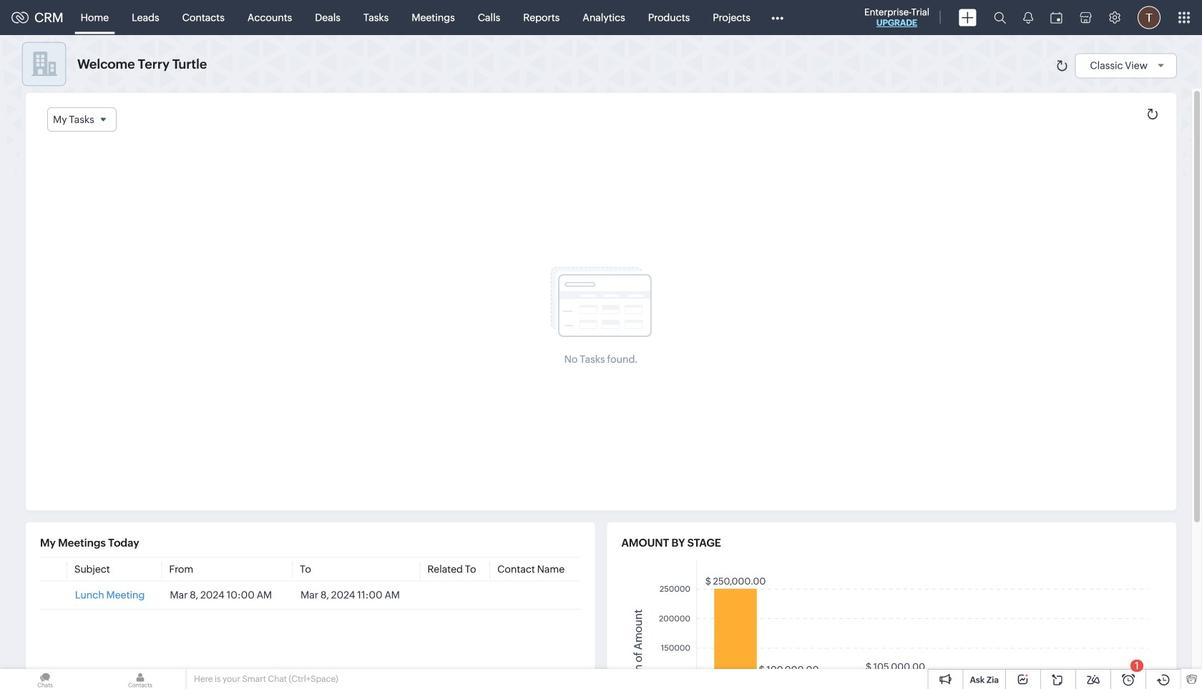 Task type: vqa. For each thing, say whether or not it's contained in the screenshot.
button
no



Task type: locate. For each thing, give the bounding box(es) containing it.
calendar image
[[1051, 12, 1063, 23]]

create menu element
[[950, 0, 985, 35]]

Other Modules field
[[762, 6, 793, 29]]

profile image
[[1138, 6, 1161, 29]]

search image
[[994, 11, 1006, 24]]

profile element
[[1129, 0, 1169, 35]]

None field
[[47, 107, 116, 132]]



Task type: describe. For each thing, give the bounding box(es) containing it.
create menu image
[[959, 9, 977, 26]]

chats image
[[0, 669, 90, 689]]

contacts image
[[95, 669, 185, 689]]

search element
[[985, 0, 1015, 35]]

signals element
[[1015, 0, 1042, 35]]

logo image
[[11, 12, 29, 23]]

signals image
[[1023, 11, 1033, 24]]



